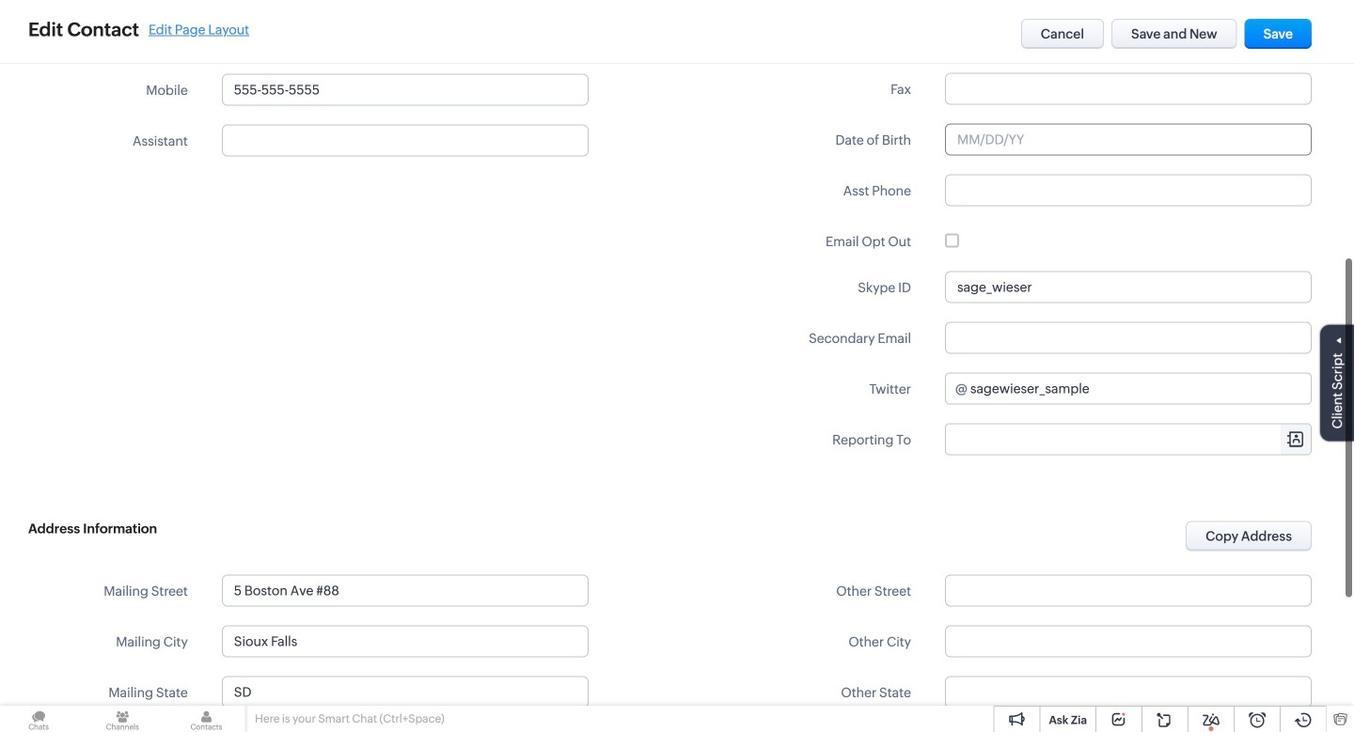 Task type: describe. For each thing, give the bounding box(es) containing it.
channels image
[[84, 706, 161, 733]]

contacts image
[[168, 706, 245, 733]]

MM/DD/YY text field
[[945, 124, 1312, 156]]



Task type: vqa. For each thing, say whether or not it's contained in the screenshot.
the Search element at top
no



Task type: locate. For each thing, give the bounding box(es) containing it.
None text field
[[222, 23, 589, 55], [222, 125, 589, 157], [945, 174, 1312, 206], [971, 374, 1311, 404], [945, 575, 1312, 607], [222, 23, 589, 55], [222, 125, 589, 157], [945, 174, 1312, 206], [971, 374, 1311, 404], [945, 575, 1312, 607]]

None text field
[[945, 22, 1312, 54], [945, 73, 1312, 105], [222, 74, 589, 106], [945, 271, 1312, 303], [945, 322, 1312, 354], [222, 575, 589, 607], [222, 626, 589, 658], [945, 626, 1312, 658], [222, 677, 589, 709], [945, 677, 1312, 709], [945, 22, 1312, 54], [945, 73, 1312, 105], [222, 74, 589, 106], [945, 271, 1312, 303], [945, 322, 1312, 354], [222, 575, 589, 607], [222, 626, 589, 658], [945, 626, 1312, 658], [222, 677, 589, 709], [945, 677, 1312, 709]]

chats image
[[0, 706, 77, 733]]



